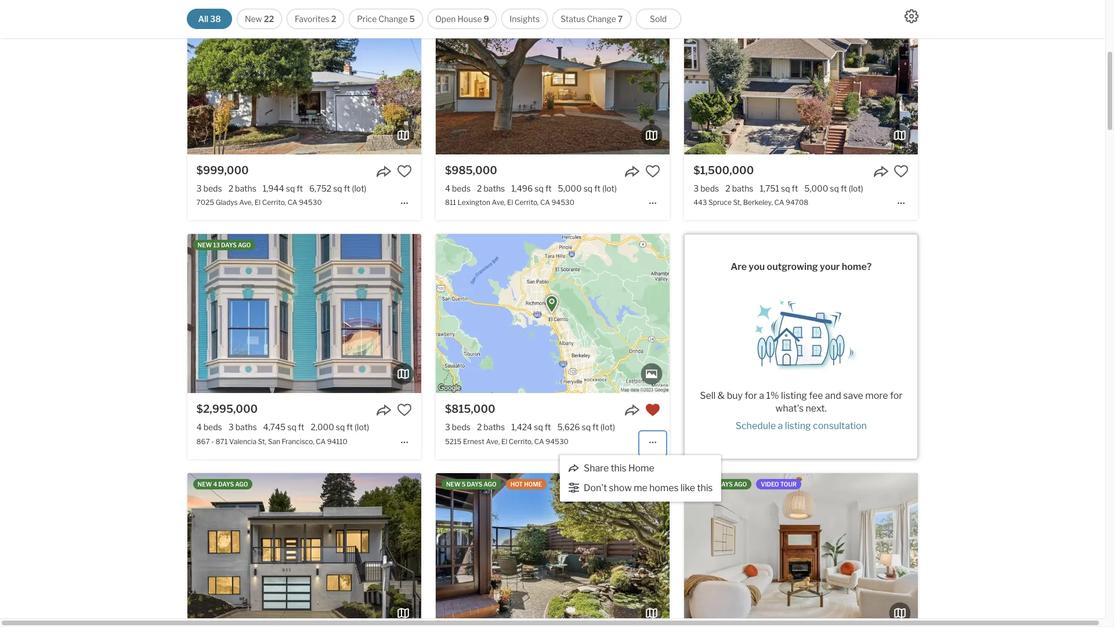 Task type: vqa. For each thing, say whether or not it's contained in the screenshot.
Plans
no



Task type: describe. For each thing, give the bounding box(es) containing it.
share this home
[[584, 462, 655, 474]]

3 photo of 7025 gladys ave, el cerrito, ca 94530 image from the left
[[421, 0, 655, 154]]

don't
[[584, 482, 607, 493]]

beds for $2,995,000
[[204, 422, 222, 432]]

open house 9
[[436, 14, 489, 24]]

New radio
[[237, 9, 282, 29]]

$999,000
[[197, 164, 249, 177]]

5215
[[445, 437, 462, 446]]

lexington
[[458, 198, 491, 207]]

ca for $999,000
[[288, 198, 298, 207]]

open sun, 2pm to 4pm
[[261, 3, 331, 10]]

3 photo of 520 vermont st, san francisco, ca 94107 image from the left
[[919, 473, 1115, 627]]

new
[[245, 14, 262, 24]]

ca down the 2,000
[[316, 437, 326, 446]]

new for new 5 days ago
[[446, 480, 461, 487]]

94708
[[786, 198, 809, 207]]

outgrowing
[[767, 261, 818, 272]]

are you outgrowing your home?
[[731, 261, 872, 272]]

867 - 871 valencia st, san francisco, ca 94110
[[197, 437, 348, 446]]

2 vertical spatial 4
[[213, 480, 217, 487]]

2,000
[[311, 422, 334, 432]]

(lot) for $1,500,000
[[849, 183, 864, 193]]

home
[[524, 480, 542, 487]]

811 lexington ave, el cerrito, ca 94530
[[445, 198, 575, 207]]

2 for $815,000
[[477, 422, 482, 432]]

94530 for $815,000
[[546, 437, 569, 446]]

favorite button checkbox for $1,500,000
[[894, 164, 909, 179]]

days for 6
[[467, 3, 483, 10]]

5,000 sq ft (lot) for $1,500,000
[[805, 183, 864, 193]]

1 photo of 7025 gladys ave, el cerrito, ca 94530 image from the left
[[0, 0, 187, 154]]

871
[[216, 437, 228, 446]]

favorite button image for $1,500,000
[[894, 164, 909, 179]]

days for 4
[[218, 480, 234, 487]]

7025 gladys ave, el cerrito, ca 94530
[[197, 198, 322, 207]]

94530 for $985,000
[[552, 198, 575, 207]]

san
[[268, 437, 280, 446]]

4 for $985,000
[[445, 183, 451, 193]]

443
[[694, 198, 707, 207]]

2 for from the left
[[891, 390, 903, 401]]

2 baths for $999,000
[[229, 183, 257, 193]]

ernest
[[463, 437, 485, 446]]

3 up valencia
[[229, 422, 234, 432]]

4,745
[[263, 422, 286, 432]]

buy
[[727, 390, 743, 401]]

ago for new 17 hrs ago
[[234, 3, 247, 10]]

2 photo of 867 - 871 valencia st, san francisco, ca 94110 image from the left
[[187, 234, 421, 393]]

el for $985,000
[[507, 198, 513, 207]]

Open House radio
[[428, 9, 497, 29]]

status
[[561, 14, 586, 24]]

cerrito, for $985,000
[[515, 198, 539, 207]]

1,944
[[263, 183, 284, 193]]

-
[[211, 437, 214, 446]]

house
[[458, 14, 482, 24]]

ca for $815,000
[[535, 437, 544, 446]]

4pm
[[318, 3, 331, 10]]

1,944 sq ft
[[263, 183, 303, 193]]

don't show me homes like this
[[584, 482, 713, 493]]

insights
[[510, 14, 540, 24]]

811
[[445, 198, 456, 207]]

5215 ernest ave, el cerrito, ca 94530 image
[[436, 234, 670, 393]]

all 38
[[198, 14, 221, 24]]

(lot) for $999,000
[[352, 183, 367, 193]]

$985,000
[[445, 164, 498, 177]]

5 inside price change radio
[[410, 14, 415, 24]]

video
[[761, 480, 779, 487]]

ago for new 5 days ago
[[484, 480, 497, 487]]

1,751 sq ft
[[760, 183, 798, 193]]

1 horizontal spatial 5
[[462, 480, 466, 487]]

ave, for $999,000
[[239, 198, 253, 207]]

change for 5
[[379, 14, 408, 24]]

dialog containing share this home
[[560, 455, 722, 501]]

38
[[210, 14, 221, 24]]

hot home
[[511, 480, 542, 487]]

sun,
[[279, 3, 293, 10]]

9
[[484, 14, 489, 24]]

price
[[357, 14, 377, 24]]

6,752
[[309, 183, 332, 193]]

0 horizontal spatial st,
[[258, 437, 267, 446]]

new for new 4 days ago
[[198, 480, 212, 487]]

an image of a house image
[[744, 292, 860, 371]]

home
[[629, 462, 655, 474]]

hrs
[[221, 3, 233, 10]]

sq up 94110
[[336, 422, 345, 432]]

1 photo of 933 oxford, berkeley, ca 94707 image from the left
[[0, 473, 187, 627]]

are
[[731, 261, 747, 272]]

&
[[718, 390, 725, 401]]

1,424 sq ft
[[512, 422, 551, 432]]

days for 11
[[718, 480, 733, 487]]

save
[[844, 390, 864, 401]]

favorite button image for $815,000
[[646, 403, 661, 418]]

listing inside sell & buy for a 1% listing fee and save more for what's next.
[[781, 390, 808, 401]]

you
[[749, 261, 765, 272]]

7
[[618, 14, 623, 24]]

new for new 13 days ago
[[198, 242, 212, 249]]

open
[[261, 3, 278, 10]]

2 inside favorites radio
[[331, 14, 336, 24]]

7025
[[197, 198, 214, 207]]

schedule a listing consultation
[[736, 421, 867, 432]]

4 for $2,995,000
[[197, 422, 202, 432]]

valencia
[[229, 437, 257, 446]]

new 17 hrs ago
[[198, 3, 247, 10]]

new 22
[[245, 14, 274, 24]]

2 photo of 443 spruce st, berkeley, ca 94708 image from the left
[[685, 0, 919, 154]]

baths for $999,000
[[235, 183, 257, 193]]

2 for $985,000
[[477, 183, 482, 193]]

sold
[[650, 14, 667, 24]]

1 photo of 520 vermont st, san francisco, ca 94107 image from the left
[[451, 473, 685, 627]]

el for $999,000
[[255, 198, 261, 207]]

$2,995,000
[[197, 403, 258, 415]]

new 13 days ago
[[198, 242, 251, 249]]

ago for new 13 days ago
[[238, 242, 251, 249]]

me
[[634, 482, 648, 493]]

francisco,
[[282, 437, 314, 446]]

baths for $2,995,000
[[236, 422, 257, 432]]

don't show me homes like this button
[[568, 482, 714, 493]]

1 photo of 867 - 871 valencia st, san francisco, ca 94110 image from the left
[[0, 234, 187, 393]]

baths for $815,000
[[484, 422, 505, 432]]

sq right 1,944
[[286, 183, 295, 193]]

favorites 2
[[295, 14, 336, 24]]

ave, for $815,000
[[486, 437, 500, 446]]

all
[[198, 14, 209, 24]]

1 horizontal spatial this
[[697, 482, 713, 493]]

show
[[609, 482, 632, 493]]

hot
[[511, 480, 523, 487]]

option group containing all
[[187, 9, 681, 29]]

your
[[820, 261, 840, 272]]



Task type: locate. For each thing, give the bounding box(es) containing it.
cerrito, down 1,944
[[262, 198, 286, 207]]

photo of 520 vermont st, san francisco, ca 94107 image
[[451, 473, 685, 627], [685, 473, 919, 627], [919, 473, 1115, 627]]

(lot) for $2,995,000
[[355, 422, 369, 432]]

sq right 1,496 sq ft
[[584, 183, 593, 193]]

0 vertical spatial listing
[[781, 390, 808, 401]]

17
[[213, 3, 220, 10]]

a down what's
[[778, 421, 783, 432]]

ago down valencia
[[235, 480, 248, 487]]

new left the 13
[[198, 242, 212, 249]]

ca down 1,496 sq ft
[[540, 198, 550, 207]]

el right ernest
[[502, 437, 508, 446]]

cerrito, for $999,000
[[262, 198, 286, 207]]

a left 1%
[[760, 390, 765, 401]]

0 horizontal spatial 5,000 sq ft (lot)
[[558, 183, 617, 193]]

0 horizontal spatial 5
[[410, 14, 415, 24]]

1 change from the left
[[379, 14, 408, 24]]

2 photo of 7428 seaview pl, el cerrito (cc), ca 94530 image from the left
[[436, 473, 670, 627]]

Price Change radio
[[349, 9, 423, 29]]

beds for $985,000
[[452, 183, 471, 193]]

3 beds up 443
[[694, 183, 719, 193]]

baths up 443 spruce st, berkeley, ca 94708
[[732, 183, 754, 193]]

3 photo of 443 spruce st, berkeley, ca 94708 image from the left
[[919, 0, 1115, 154]]

change left 7
[[587, 14, 617, 24]]

2 baths for $1,500,000
[[726, 183, 754, 193]]

new left the 17
[[198, 3, 212, 10]]

favorite button checkbox for $999,000
[[397, 164, 412, 179]]

3 beds for $1,500,000
[[694, 183, 719, 193]]

1 horizontal spatial 5,000 sq ft (lot)
[[805, 183, 864, 193]]

what's
[[776, 403, 804, 414]]

1 5,000 from the left
[[558, 183, 582, 193]]

photo of 811 lexington ave, el cerrito, ca 94530 image
[[202, 0, 436, 154], [436, 0, 670, 154], [670, 0, 904, 154]]

for
[[745, 390, 758, 401], [891, 390, 903, 401]]

beds up 443
[[701, 183, 719, 193]]

sq right 5,626 on the right bottom of the page
[[582, 422, 591, 432]]

Favorites radio
[[287, 9, 344, 29]]

and
[[826, 390, 842, 401]]

ago left hot
[[484, 480, 497, 487]]

cerrito, down 1,424
[[509, 437, 533, 446]]

(lot)
[[352, 183, 367, 193], [603, 183, 617, 193], [849, 183, 864, 193], [355, 422, 369, 432], [601, 422, 615, 432]]

0 horizontal spatial 3 beds
[[197, 183, 222, 193]]

3 up 5215
[[445, 422, 450, 432]]

2 for $1,500,000
[[726, 183, 731, 193]]

(lot) for $985,000
[[603, 183, 617, 193]]

days for 5
[[467, 480, 483, 487]]

beds for $999,000
[[204, 183, 222, 193]]

1 horizontal spatial st,
[[734, 198, 742, 207]]

st, right spruce
[[734, 198, 742, 207]]

change right price
[[379, 14, 408, 24]]

2 photo of 520 vermont st, san francisco, ca 94107 image from the left
[[685, 473, 919, 627]]

3 for $999,000
[[197, 183, 202, 193]]

ago right hrs
[[234, 3, 247, 10]]

3 for $1,500,000
[[694, 183, 699, 193]]

1,496
[[512, 183, 533, 193]]

photo of 443 spruce st, berkeley, ca 94708 image
[[451, 0, 685, 154], [685, 0, 919, 154], [919, 0, 1115, 154]]

ca for $985,000
[[540, 198, 550, 207]]

sq right 1,751
[[781, 183, 791, 193]]

new down '867'
[[198, 480, 212, 487]]

Insights radio
[[502, 9, 548, 29]]

sq up francisco,
[[288, 422, 297, 432]]

ave, for $985,000
[[492, 198, 506, 207]]

443 spruce st, berkeley, ca 94708
[[694, 198, 809, 207]]

94110
[[327, 437, 348, 446]]

867
[[197, 437, 210, 446]]

video tour
[[761, 480, 797, 487]]

days for 13
[[221, 242, 237, 249]]

beds up 7025
[[204, 183, 222, 193]]

2 baths up 5215 ernest ave, el cerrito, ca 94530
[[477, 422, 505, 432]]

more
[[866, 390, 889, 401]]

status change 7
[[561, 14, 623, 24]]

beds for $815,000
[[452, 422, 471, 432]]

favorite button checkbox
[[397, 403, 412, 418]]

6
[[462, 3, 466, 10]]

1 vertical spatial 4
[[197, 422, 202, 432]]

2 baths for $985,000
[[477, 183, 505, 193]]

1 horizontal spatial change
[[587, 14, 617, 24]]

new for new 11 days ago
[[695, 480, 709, 487]]

1 vertical spatial st,
[[258, 437, 267, 446]]

1 for from the left
[[745, 390, 758, 401]]

5
[[410, 14, 415, 24], [462, 480, 466, 487]]

share
[[584, 462, 609, 474]]

1 horizontal spatial 4
[[213, 480, 217, 487]]

2 up lexington
[[477, 183, 482, 193]]

0 vertical spatial this
[[611, 462, 627, 474]]

3 photo of 867 - 871 valencia st, san francisco, ca 94110 image from the left
[[421, 234, 655, 393]]

1,751
[[760, 183, 780, 193]]

4 beds for $2,995,000
[[197, 422, 222, 432]]

3 baths
[[229, 422, 257, 432]]

0 horizontal spatial change
[[379, 14, 408, 24]]

6,752 sq ft (lot)
[[309, 183, 367, 193]]

ago for new 11 days ago
[[734, 480, 747, 487]]

option group
[[187, 9, 681, 29]]

days right 6
[[467, 3, 483, 10]]

2
[[331, 14, 336, 24], [229, 183, 233, 193], [477, 183, 482, 193], [726, 183, 731, 193], [477, 422, 482, 432]]

1 vertical spatial listing
[[785, 421, 811, 432]]

2 horizontal spatial 3 beds
[[694, 183, 719, 193]]

this
[[611, 462, 627, 474], [697, 482, 713, 493]]

5,626
[[558, 422, 580, 432]]

3 beds for $815,000
[[445, 422, 471, 432]]

2 change from the left
[[587, 14, 617, 24]]

1 vertical spatial 5
[[462, 480, 466, 487]]

st, left san
[[258, 437, 267, 446]]

price change 5
[[357, 14, 415, 24]]

1 vertical spatial 4 beds
[[197, 422, 222, 432]]

days
[[467, 3, 483, 10], [221, 242, 237, 249], [218, 480, 234, 487], [467, 480, 483, 487], [718, 480, 733, 487]]

listing down what's
[[785, 421, 811, 432]]

cerrito,
[[262, 198, 286, 207], [515, 198, 539, 207], [509, 437, 533, 446]]

4 beds
[[445, 183, 471, 193], [197, 422, 222, 432]]

1 horizontal spatial 5,000
[[805, 183, 829, 193]]

1 horizontal spatial for
[[891, 390, 903, 401]]

13
[[213, 242, 220, 249]]

days right the 13
[[221, 242, 237, 249]]

new 6 days ago
[[446, 3, 497, 10]]

dialog
[[560, 455, 722, 501]]

photo of 867 - 871 valencia st, san francisco, ca 94110 image
[[0, 234, 187, 393], [187, 234, 421, 393], [421, 234, 655, 393]]

5 down ernest
[[462, 480, 466, 487]]

a inside sell & buy for a 1% listing fee and save more for what's next.
[[760, 390, 765, 401]]

3 photo of 933 oxford, berkeley, ca 94707 image from the left
[[421, 473, 655, 627]]

3 beds for $999,000
[[197, 183, 222, 193]]

baths for $985,000
[[484, 183, 505, 193]]

2 horizontal spatial 4
[[445, 183, 451, 193]]

0 horizontal spatial 5,000
[[558, 183, 582, 193]]

2 photo of 7025 gladys ave, el cerrito, ca 94530 image from the left
[[187, 0, 421, 154]]

1,496 sq ft
[[512, 183, 552, 193]]

like
[[681, 482, 696, 493]]

2 down 4pm at the top of the page
[[331, 14, 336, 24]]

1 vertical spatial this
[[697, 482, 713, 493]]

tour
[[781, 480, 797, 487]]

3 beds up 7025
[[197, 183, 222, 193]]

this right like
[[697, 482, 713, 493]]

ago
[[234, 3, 247, 10], [484, 3, 497, 10], [238, 242, 251, 249], [235, 480, 248, 487], [484, 480, 497, 487], [734, 480, 747, 487]]

22
[[264, 14, 274, 24]]

days right the '11'
[[718, 480, 733, 487]]

change inside radio
[[379, 14, 408, 24]]

2 baths up 443 spruce st, berkeley, ca 94708
[[726, 183, 754, 193]]

ca down 1,944 sq ft
[[288, 198, 298, 207]]

berkeley,
[[743, 198, 773, 207]]

4,745 sq ft
[[263, 422, 305, 432]]

5,000 sq ft (lot) for $985,000
[[558, 183, 617, 193]]

ave, right ernest
[[486, 437, 500, 446]]

fee
[[810, 390, 824, 401]]

beds up 5215
[[452, 422, 471, 432]]

ca down 1,424 sq ft
[[535, 437, 544, 446]]

0 horizontal spatial for
[[745, 390, 758, 401]]

spruce
[[709, 198, 732, 207]]

ago for new 4 days ago
[[235, 480, 248, 487]]

for right buy
[[745, 390, 758, 401]]

gladys
[[216, 198, 238, 207]]

$1,500,000
[[694, 164, 754, 177]]

favorite button checkbox for $985,000
[[646, 164, 661, 179]]

sq right 1,496 on the left of the page
[[535, 183, 544, 193]]

3 up 443
[[694, 183, 699, 193]]

new down 5215
[[446, 480, 461, 487]]

1,424
[[512, 422, 533, 432]]

beds for $1,500,000
[[701, 183, 719, 193]]

94530 for $999,000
[[299, 198, 322, 207]]

1 horizontal spatial 3 beds
[[445, 422, 471, 432]]

consultation
[[813, 421, 867, 432]]

for right the more
[[891, 390, 903, 401]]

home?
[[842, 261, 872, 272]]

1 horizontal spatial a
[[778, 421, 783, 432]]

0 horizontal spatial a
[[760, 390, 765, 401]]

5,000 sq ft (lot) right 1,496 sq ft
[[558, 183, 617, 193]]

2 baths for $815,000
[[477, 422, 505, 432]]

5,626 sq ft (lot)
[[558, 422, 615, 432]]

ft
[[297, 183, 303, 193], [344, 183, 350, 193], [546, 183, 552, 193], [595, 183, 601, 193], [792, 183, 798, 193], [841, 183, 847, 193], [298, 422, 305, 432], [347, 422, 353, 432], [545, 422, 551, 432], [593, 422, 599, 432]]

3 photo of 7428 seaview pl, el cerrito (cc), ca 94530 image from the left
[[670, 473, 904, 627]]

5,000 for $1,500,000
[[805, 183, 829, 193]]

new 11 days ago
[[695, 480, 747, 487]]

5,000 for $985,000
[[558, 183, 582, 193]]

sq right 1,424
[[534, 422, 543, 432]]

favorite button image
[[397, 164, 412, 179]]

4 up '867'
[[197, 422, 202, 432]]

5,000 up 94708 at right
[[805, 183, 829, 193]]

94530 down 1,496 sq ft
[[552, 198, 575, 207]]

4 down -
[[213, 480, 217, 487]]

change inside "radio"
[[587, 14, 617, 24]]

favorite button image
[[646, 164, 661, 179], [894, 164, 909, 179], [397, 403, 412, 418], [646, 403, 661, 418]]

1 5,000 sq ft (lot) from the left
[[558, 183, 617, 193]]

days left hot
[[467, 480, 483, 487]]

baths up 811 lexington ave, el cerrito, ca 94530 at the top of the page
[[484, 183, 505, 193]]

ca down 1,751 sq ft
[[775, 198, 785, 207]]

el down 1,496 on the left of the page
[[507, 198, 513, 207]]

this up show
[[611, 462, 627, 474]]

change
[[379, 14, 408, 24], [587, 14, 617, 24]]

photo of 7428 seaview pl, el cerrito (cc), ca 94530 image
[[202, 473, 436, 627], [436, 473, 670, 627], [670, 473, 904, 627]]

2 baths up lexington
[[477, 183, 505, 193]]

photo of 7025 gladys ave, el cerrito, ca 94530 image
[[0, 0, 187, 154], [187, 0, 421, 154], [421, 0, 655, 154]]

3 beds
[[197, 183, 222, 193], [694, 183, 719, 193], [445, 422, 471, 432]]

share this home button
[[568, 462, 655, 474]]

2 5,000 sq ft (lot) from the left
[[805, 183, 864, 193]]

change for 7
[[587, 14, 617, 24]]

1 photo of 443 spruce st, berkeley, ca 94708 image from the left
[[451, 0, 685, 154]]

0 horizontal spatial 4 beds
[[197, 422, 222, 432]]

beds up -
[[204, 422, 222, 432]]

0 vertical spatial 4
[[445, 183, 451, 193]]

3 for $815,000
[[445, 422, 450, 432]]

0 vertical spatial 5
[[410, 14, 415, 24]]

cerrito, down 1,496 on the left of the page
[[515, 198, 539, 207]]

listing up what's
[[781, 390, 808, 401]]

2 up ernest
[[477, 422, 482, 432]]

new for new 17 hrs ago
[[198, 3, 212, 10]]

new 5 days ago
[[446, 480, 497, 487]]

days down 871
[[218, 480, 234, 487]]

0 vertical spatial a
[[760, 390, 765, 401]]

ave, right the gladys
[[239, 198, 253, 207]]

Status Change radio
[[553, 9, 631, 29]]

ave, right lexington
[[492, 198, 506, 207]]

baths for $1,500,000
[[732, 183, 754, 193]]

a
[[760, 390, 765, 401], [778, 421, 783, 432]]

1 photo of 7428 seaview pl, el cerrito (cc), ca 94530 image from the left
[[202, 473, 436, 627]]

next.
[[806, 403, 827, 414]]

2 5,000 from the left
[[805, 183, 829, 193]]

3
[[197, 183, 202, 193], [694, 183, 699, 193], [229, 422, 234, 432], [445, 422, 450, 432]]

Sold radio
[[636, 9, 681, 29]]

0 vertical spatial st,
[[734, 198, 742, 207]]

4 up 811
[[445, 183, 451, 193]]

5,000 sq ft (lot) up 94708 at right
[[805, 183, 864, 193]]

0 horizontal spatial 4
[[197, 422, 202, 432]]

2 up the gladys
[[229, 183, 233, 193]]

ago for new 6 days ago
[[484, 3, 497, 10]]

$815,000
[[445, 403, 496, 415]]

2 baths up the gladys
[[229, 183, 257, 193]]

94530 down "6,752"
[[299, 198, 322, 207]]

3 photo of 811 lexington ave, el cerrito, ca 94530 image from the left
[[670, 0, 904, 154]]

el right the gladys
[[255, 198, 261, 207]]

ago right the '11'
[[734, 480, 747, 487]]

94530 down 5,626 on the right bottom of the page
[[546, 437, 569, 446]]

ago right the 13
[[238, 242, 251, 249]]

1 horizontal spatial 4 beds
[[445, 183, 471, 193]]

favorite button image for $985,000
[[646, 164, 661, 179]]

favorites
[[295, 14, 330, 24]]

2 for $999,000
[[229, 183, 233, 193]]

el for $815,000
[[502, 437, 508, 446]]

new for new 6 days ago
[[446, 3, 461, 10]]

3 beds up 5215
[[445, 422, 471, 432]]

1 vertical spatial a
[[778, 421, 783, 432]]

cerrito, for $815,000
[[509, 437, 533, 446]]

schedule
[[736, 421, 776, 432]]

new 4 days ago
[[198, 480, 248, 487]]

2pm
[[294, 3, 307, 10]]

sell
[[700, 390, 716, 401]]

All radio
[[187, 9, 232, 29]]

(lot) for $815,000
[[601, 422, 615, 432]]

4 beds up -
[[197, 422, 222, 432]]

4 beds up 811
[[445, 183, 471, 193]]

sq right "6,752"
[[333, 183, 342, 193]]

1%
[[767, 390, 779, 401]]

photo of 933 oxford, berkeley, ca 94707 image
[[0, 473, 187, 627], [187, 473, 421, 627], [421, 473, 655, 627]]

favorite button checkbox
[[397, 164, 412, 179], [646, 164, 661, 179], [894, 164, 909, 179], [646, 403, 661, 418]]

baths up valencia
[[236, 422, 257, 432]]

baths up 7025 gladys ave, el cerrito, ca 94530
[[235, 183, 257, 193]]

new left the '11'
[[695, 480, 709, 487]]

5215 ernest ave, el cerrito, ca 94530
[[445, 437, 569, 446]]

11
[[711, 480, 716, 487]]

beds up 811
[[452, 183, 471, 193]]

baths up 5215 ernest ave, el cerrito, ca 94530
[[484, 422, 505, 432]]

2 photo of 811 lexington ave, el cerrito, ca 94530 image from the left
[[436, 0, 670, 154]]

open
[[436, 14, 456, 24]]

sq right 1,751 sq ft
[[830, 183, 839, 193]]

5,000 right 1,496 sq ft
[[558, 183, 582, 193]]

0 vertical spatial 4 beds
[[445, 183, 471, 193]]

4 beds for $985,000
[[445, 183, 471, 193]]

3 up 7025
[[197, 183, 202, 193]]

0 horizontal spatial this
[[611, 462, 627, 474]]

el
[[255, 198, 261, 207], [507, 198, 513, 207], [502, 437, 508, 446]]

favorite button image for $2,995,000
[[397, 403, 412, 418]]

new left 6
[[446, 3, 461, 10]]

2 photo of 933 oxford, berkeley, ca 94707 image from the left
[[187, 473, 421, 627]]

listing
[[781, 390, 808, 401], [785, 421, 811, 432]]

ago up 9
[[484, 3, 497, 10]]

to
[[309, 3, 317, 10]]

favorite button checkbox for $815,000
[[646, 403, 661, 418]]

2 up spruce
[[726, 183, 731, 193]]

1 photo of 811 lexington ave, el cerrito, ca 94530 image from the left
[[202, 0, 436, 154]]

5 left open
[[410, 14, 415, 24]]



